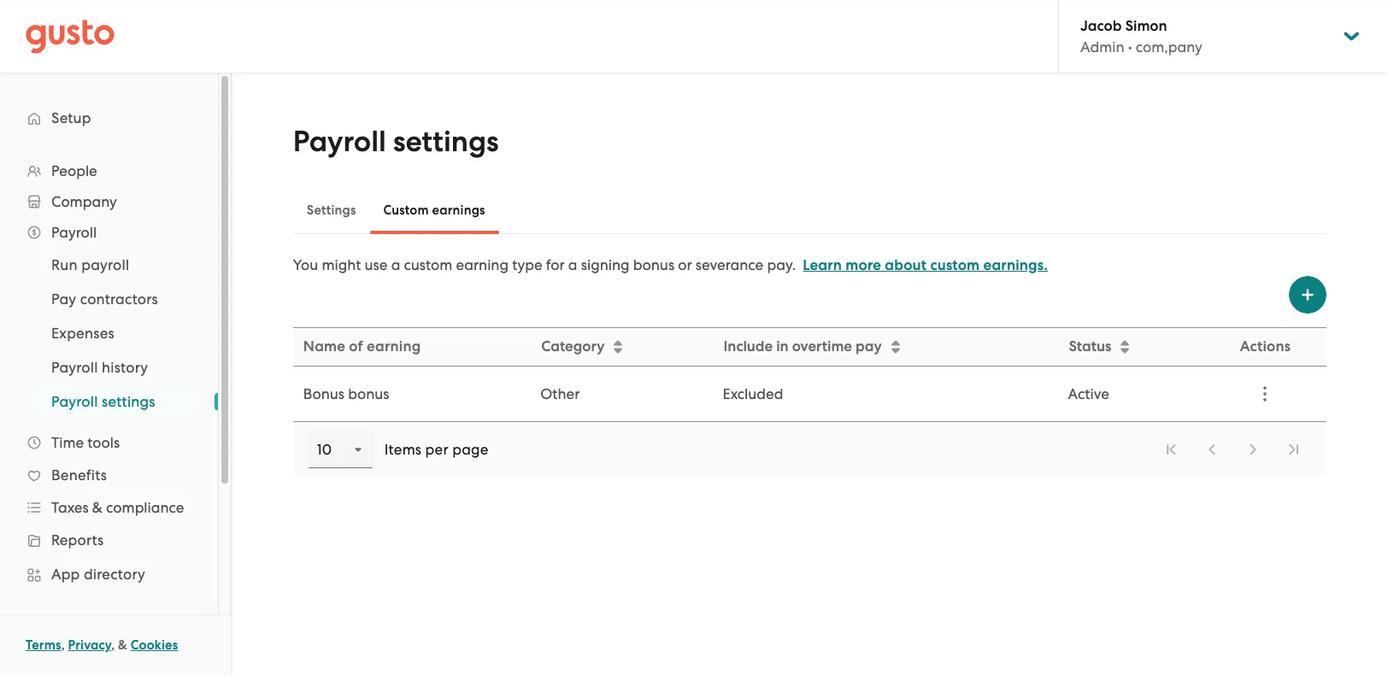 Task type: vqa. For each thing, say whether or not it's contained in the screenshot.
'finalize' at the left top of the page
no



Task type: locate. For each thing, give the bounding box(es) containing it.
setup
[[51, 109, 91, 127]]

reports link
[[17, 525, 201, 556]]

list containing run payroll
[[0, 248, 218, 419]]

& right taxes
[[92, 499, 103, 516]]

payroll down "company"
[[51, 224, 97, 241]]

earning right of
[[367, 338, 421, 356]]

type
[[512, 256, 543, 274]]

& inside dropdown button
[[92, 499, 103, 516]]

1 vertical spatial earning
[[367, 338, 421, 356]]

app
[[51, 566, 80, 583]]

home image
[[26, 19, 115, 53]]

page
[[452, 441, 489, 458]]

taxes & compliance button
[[17, 492, 201, 523]]

run payroll
[[51, 256, 129, 274]]

1 vertical spatial bonus
[[348, 386, 389, 403]]

payroll settings
[[293, 124, 499, 159], [51, 393, 155, 410]]

actions
[[1240, 338, 1291, 356]]

0 horizontal spatial settings
[[102, 393, 155, 410]]

app directory link
[[17, 559, 201, 590]]

jacob
[[1081, 17, 1122, 35]]

excluded
[[723, 386, 784, 403]]

list containing people
[[0, 156, 218, 675]]

1 horizontal spatial ,
[[111, 638, 115, 653]]

payroll down expenses
[[51, 359, 98, 376]]

earning
[[456, 256, 509, 274], [367, 338, 421, 356]]

earnings
[[432, 203, 485, 218]]

1 custom from the left
[[404, 256, 453, 274]]

expenses
[[51, 325, 115, 342]]

1 horizontal spatial payroll settings
[[293, 124, 499, 159]]

include
[[724, 338, 773, 356]]

0 horizontal spatial ,
[[61, 638, 65, 653]]

0 horizontal spatial &
[[92, 499, 103, 516]]

you
[[293, 256, 318, 274]]

a right use
[[391, 256, 400, 274]]

terms link
[[26, 638, 61, 653]]

learn
[[803, 256, 842, 274]]

company
[[51, 193, 117, 210]]

earning left type
[[456, 256, 509, 274]]

tools
[[87, 434, 120, 451]]

status
[[1069, 338, 1112, 356]]

payroll
[[293, 124, 386, 159], [51, 224, 97, 241], [51, 359, 98, 376], [51, 393, 98, 410]]

settings up the custom earnings button on the top left
[[393, 124, 499, 159]]

•
[[1128, 38, 1133, 56]]

privacy
[[68, 638, 111, 653]]

, left cookies on the bottom left of page
[[111, 638, 115, 653]]

history
[[102, 359, 148, 376]]

contractors
[[80, 291, 158, 308]]

list inside paid time off group element
[[1153, 431, 1313, 469]]

settings
[[393, 124, 499, 159], [102, 393, 155, 410]]

0 vertical spatial earning
[[456, 256, 509, 274]]

0 vertical spatial settings
[[393, 124, 499, 159]]

1 vertical spatial settings
[[102, 393, 155, 410]]

category button
[[531, 329, 712, 365]]

signing
[[581, 256, 630, 274]]

a right for
[[568, 256, 578, 274]]

bonus
[[303, 386, 345, 403]]

0 vertical spatial bonus
[[633, 256, 675, 274]]

payroll settings inside list
[[51, 393, 155, 410]]

custom
[[404, 256, 453, 274], [931, 256, 980, 274]]

1 horizontal spatial settings
[[393, 124, 499, 159]]

directory
[[84, 566, 145, 583]]

1 horizontal spatial &
[[118, 638, 127, 653]]

list
[[0, 156, 218, 675], [0, 248, 218, 419], [1153, 431, 1313, 469]]

benefits link
[[17, 460, 201, 491]]

0 horizontal spatial a
[[391, 256, 400, 274]]

1 vertical spatial payroll settings
[[51, 393, 155, 410]]

jacob simon admin • com,pany
[[1081, 17, 1203, 56]]

cookies button
[[131, 635, 178, 656]]

bonus
[[633, 256, 675, 274], [348, 386, 389, 403]]

bonus left 'or'
[[633, 256, 675, 274]]

privacy link
[[68, 638, 111, 653]]

0 horizontal spatial bonus
[[348, 386, 389, 403]]

people button
[[17, 156, 201, 186]]

0 horizontal spatial earning
[[367, 338, 421, 356]]

payroll settings down payroll history
[[51, 393, 155, 410]]

list for gusto navigation "element"
[[0, 156, 218, 675]]

,
[[61, 638, 65, 653], [111, 638, 115, 653]]

, left privacy link
[[61, 638, 65, 653]]

&
[[92, 499, 103, 516], [118, 638, 127, 653]]

custom right use
[[404, 256, 453, 274]]

bonus right bonus
[[348, 386, 389, 403]]

or
[[678, 256, 692, 274]]

taxes
[[51, 499, 89, 516]]

terms
[[26, 638, 61, 653]]

category
[[541, 338, 605, 356]]

payroll history
[[51, 359, 148, 376]]

severance
[[696, 256, 764, 274]]

app directory
[[51, 566, 145, 583]]

1 horizontal spatial custom
[[931, 256, 980, 274]]

settings button
[[293, 190, 370, 231]]

settings down history
[[102, 393, 155, 410]]

0 horizontal spatial custom
[[404, 256, 453, 274]]

run payroll link
[[31, 250, 201, 280]]

0 horizontal spatial payroll settings
[[51, 393, 155, 410]]

setup link
[[17, 103, 201, 133]]

0 vertical spatial &
[[92, 499, 103, 516]]

com,pany
[[1136, 38, 1203, 56]]

payroll up time
[[51, 393, 98, 410]]

custom earnings button
[[370, 190, 499, 231]]

a
[[391, 256, 400, 274], [568, 256, 578, 274]]

for
[[546, 256, 565, 274]]

use
[[365, 256, 388, 274]]

simon
[[1126, 17, 1168, 35]]

1 horizontal spatial a
[[568, 256, 578, 274]]

settings inside list
[[102, 393, 155, 410]]

payroll inside payroll settings link
[[51, 393, 98, 410]]

1 horizontal spatial earning
[[456, 256, 509, 274]]

1 horizontal spatial bonus
[[633, 256, 675, 274]]

& left cookies on the bottom left of page
[[118, 638, 127, 653]]

payroll up settings
[[293, 124, 386, 159]]

time tools button
[[17, 427, 201, 458]]

payroll settings up custom
[[293, 124, 499, 159]]

custom right about
[[931, 256, 980, 274]]



Task type: describe. For each thing, give the bounding box(es) containing it.
name of earning
[[303, 338, 421, 356]]

1 vertical spatial &
[[118, 638, 127, 653]]

pay.
[[767, 256, 796, 274]]

status button
[[1059, 329, 1204, 365]]

bonus inside "you might use a custom earning type for a signing bonus or severance pay. learn more about custom earnings."
[[633, 256, 675, 274]]

0 vertical spatial payroll settings
[[293, 124, 499, 159]]

payroll settings link
[[31, 386, 201, 417]]

payroll
[[81, 256, 129, 274]]

custom
[[383, 203, 429, 218]]

custom inside "you might use a custom earning type for a signing bonus or severance pay. learn more about custom earnings."
[[404, 256, 453, 274]]

earning inside the custom earning types grid
[[367, 338, 421, 356]]

in
[[776, 338, 789, 356]]

run
[[51, 256, 78, 274]]

bonus bonus
[[303, 386, 389, 403]]

reports
[[51, 532, 104, 549]]

include in overtime pay button
[[714, 329, 1057, 365]]

settings
[[307, 203, 356, 218]]

1 a from the left
[[391, 256, 400, 274]]

other
[[541, 386, 580, 403]]

earnings.
[[984, 256, 1048, 274]]

2 a from the left
[[568, 256, 578, 274]]

people
[[51, 162, 97, 180]]

paid time off group element
[[293, 422, 1327, 477]]

company button
[[17, 186, 201, 217]]

time
[[51, 434, 84, 451]]

list for paid time off group element
[[1153, 431, 1313, 469]]

expenses link
[[31, 318, 201, 349]]

bonus inside the custom earning types grid
[[348, 386, 389, 403]]

name
[[303, 338, 345, 356]]

1 , from the left
[[61, 638, 65, 653]]

payroll inside payroll dropdown button
[[51, 224, 97, 241]]

pay contractors link
[[31, 284, 201, 315]]

admin
[[1081, 38, 1125, 56]]

items
[[385, 441, 422, 458]]

pay contractors
[[51, 291, 158, 308]]

taxes & compliance
[[51, 499, 184, 516]]

pay
[[51, 291, 76, 308]]

more
[[846, 256, 882, 274]]

earning inside "you might use a custom earning type for a signing bonus or severance pay. learn more about custom earnings."
[[456, 256, 509, 274]]

overtime
[[792, 338, 852, 356]]

might
[[322, 256, 361, 274]]

items per page
[[385, 441, 489, 458]]

payroll button
[[17, 217, 201, 248]]

cookies
[[131, 638, 178, 653]]

per
[[425, 441, 449, 458]]

pay
[[856, 338, 882, 356]]

payroll settings tab list
[[293, 186, 1327, 234]]

gusto navigation element
[[0, 74, 218, 675]]

learn more about custom earnings. link
[[803, 256, 1048, 274]]

payroll inside the payroll history link
[[51, 359, 98, 376]]

of
[[349, 338, 363, 356]]

custom earning types grid
[[293, 327, 1327, 422]]

active
[[1068, 386, 1110, 403]]

terms , privacy , & cookies
[[26, 638, 178, 653]]

benefits
[[51, 467, 107, 484]]

2 , from the left
[[111, 638, 115, 653]]

payroll history link
[[31, 352, 201, 383]]

include in overtime pay
[[724, 338, 882, 356]]

custom earnings
[[383, 203, 485, 218]]

about
[[885, 256, 927, 274]]

you might use a custom earning type for a signing bonus or severance pay. learn more about custom earnings.
[[293, 256, 1048, 274]]

compliance
[[106, 499, 184, 516]]

2 custom from the left
[[931, 256, 980, 274]]

time tools
[[51, 434, 120, 451]]



